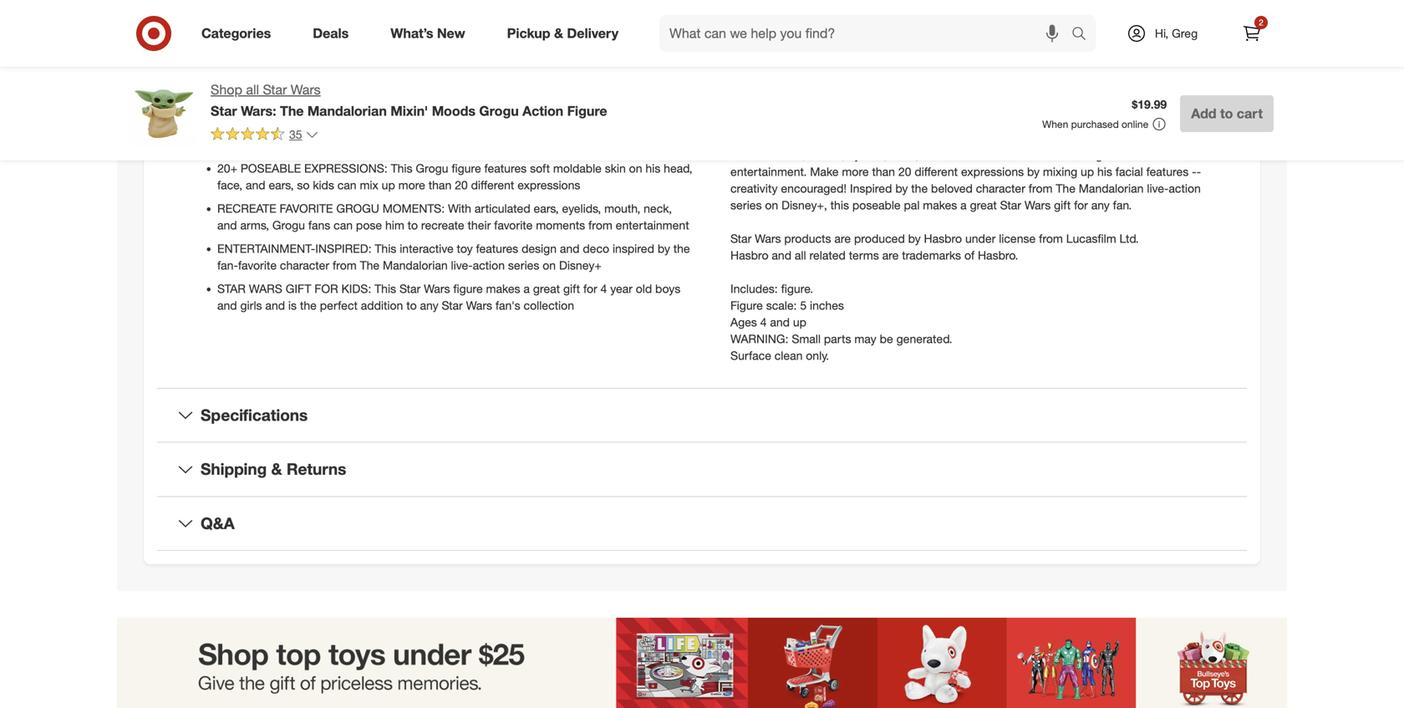 Task type: vqa. For each thing, say whether or not it's contained in the screenshot.
Save 5% every day With RedCard
no



Task type: locate. For each thing, give the bounding box(es) containing it.
0 horizontal spatial soft
[[530, 161, 550, 176]]

and inside entertainment-inspired: this interactive toy features design and deco inspired by the fan-favorite character from the mandalorian live-action series on disney+
[[560, 241, 580, 256]]

0 vertical spatial recreate
[[989, 148, 1032, 162]]

any
[[1092, 198, 1110, 213], [420, 298, 439, 313]]

1 vertical spatial great
[[533, 282, 560, 296]]

so inside "20+ poseable expressions: this grogu figure features soft moldable skin on his head, face, and ears, so kids can mix up more than 20 different expressions"
[[297, 178, 310, 193]]

0 vertical spatial character
[[976, 181, 1026, 196]]

great
[[970, 198, 997, 213], [533, 282, 560, 296]]

a
[[961, 198, 967, 213], [524, 282, 530, 296]]

wars inside the introducing mixin' moods grogu, the most expressive creature in the galaxy! this 5-inch-tall (12.5 cm) grogu action figure features soft moldable skin so kids can change his expressions. move his ears, mouth, eyelids, neck, and arms to recreate favorite grogu moments from entertainment. make more than 20 different expressions by mixing up his facial features -- creativity encouraged! inspired by the beloved character from the mandalorian live-action series on disney+, this poseable pal makes a great star wars gift for any fan.
[[1025, 198, 1051, 213]]

star
[[263, 82, 287, 98], [211, 103, 237, 119], [1001, 198, 1022, 213], [731, 231, 752, 246], [400, 282, 421, 296], [442, 298, 463, 313]]

makes up fan's
[[486, 282, 521, 296]]

shipping & returns button
[[157, 443, 1248, 496]]

0 vertical spatial neck,
[[891, 148, 919, 162]]

0 horizontal spatial 20
[[455, 178, 468, 193]]

more inside "20+ poseable expressions: this grogu figure features soft moldable skin on his head, face, and ears, so kids can mix up more than 20 different expressions"
[[399, 178, 425, 193]]

1 horizontal spatial so
[[1031, 131, 1044, 146]]

series down creativity
[[731, 198, 762, 213]]

1 horizontal spatial moldable
[[956, 131, 1004, 146]]

encouraged!
[[781, 181, 847, 196]]

ears, inside "20+ poseable expressions: this grogu figure features soft moldable skin on his head, face, and ears, so kids can mix up more than 20 different expressions"
[[269, 178, 294, 193]]

0 horizontal spatial this
[[552, 121, 570, 136]]

0 vertical spatial &
[[554, 25, 564, 41]]

this down as
[[391, 161, 413, 176]]

cart
[[1237, 105, 1263, 122]]

inches inside mixin' moods grogu: a little troublemaker with big feelings, this grogu toy (affectionately referred to by fans as "baby yoda") stands at 5 inches tall (12.5 cm)
[[542, 138, 577, 152]]

soft down feelings,
[[530, 161, 550, 176]]

and inside star wars products are produced by hasbro under license from lucasfilm ltd. hasbro and all related terms are trademarks of hasbro.
[[772, 248, 792, 263]]

moods left grogu,
[[828, 114, 864, 129]]

0 vertical spatial a
[[961, 198, 967, 213]]

any inside star wars gift for kids: this star wars figure makes a great gift for 4 year old boys and girls and is the perfect addition to any star wars fan's collection
[[420, 298, 439, 313]]

fan.
[[1113, 198, 1132, 213]]

1 vertical spatial ears,
[[269, 178, 294, 193]]

grogu inside shop all star wars star wars: the mandalorian mixin' moods grogu action figure
[[479, 103, 519, 119]]

to up expressions:
[[339, 138, 349, 152]]

disney+
[[559, 258, 602, 273]]

figure down grogu,
[[854, 131, 883, 146]]

up inside includes: figure. figure scale: 5 inches ages 4 and up warning: small parts may be generated. surface clean only.
[[793, 315, 807, 330]]

1 horizontal spatial any
[[1092, 198, 1110, 213]]

5 inside mixin' moods grogu: a little troublemaker with big feelings, this grogu toy (affectionately referred to by fans as "baby yoda") stands at 5 inches tall (12.5 cm)
[[533, 138, 539, 152]]

mixin' up troublemaker
[[391, 103, 428, 119]]

to right addition
[[407, 298, 417, 313]]

all up the wars:
[[246, 82, 259, 98]]

inspired
[[613, 241, 655, 256]]

by up pal
[[896, 181, 908, 196]]

wars up grogu:
[[291, 82, 321, 98]]

recreate favorite grogu moments: with articulated ears, eyelids, mouth, neck, and arms, grogu fans can pose him to recreate their favorite moments from entertainment
[[217, 201, 689, 233]]

cm) up entertainment
[[628, 138, 647, 152]]

recreate inside the introducing mixin' moods grogu, the most expressive creature in the galaxy! this 5-inch-tall (12.5 cm) grogu action figure features soft moldable skin so kids can change his expressions. move his ears, mouth, eyelids, neck, and arms to recreate favorite grogu moments from entertainment. make more than 20 different expressions by mixing up his facial features -- creativity encouraged! inspired by the beloved character from the mandalorian live-action series on disney+, this poseable pal makes a great star wars gift for any fan.
[[989, 148, 1032, 162]]

1 horizontal spatial up
[[793, 315, 807, 330]]

lucasfilm
[[1067, 231, 1117, 246]]

0 horizontal spatial toy
[[457, 241, 473, 256]]

than up inspired
[[872, 165, 895, 179]]

and inside includes: figure. figure scale: 5 inches ages 4 and up warning: small parts may be generated. surface clean only.
[[770, 315, 790, 330]]

the right "is"
[[300, 298, 317, 313]]

0 vertical spatial toy
[[609, 121, 625, 136]]

clean
[[775, 348, 803, 363]]

20 up pal
[[899, 165, 912, 179]]

2 horizontal spatial on
[[765, 198, 779, 213]]

20 inside the introducing mixin' moods grogu, the most expressive creature in the galaxy! this 5-inch-tall (12.5 cm) grogu action figure features soft moldable skin so kids can change his expressions. move his ears, mouth, eyelids, neck, and arms to recreate favorite grogu moments from entertainment. make more than 20 different expressions by mixing up his facial features -- creativity encouraged! inspired by the beloved character from the mandalorian live-action series on disney+, this poseable pal makes a great star wars gift for any fan.
[[899, 165, 912, 179]]

wars:
[[241, 103, 276, 119]]

old
[[636, 282, 652, 296]]

0 horizontal spatial makes
[[486, 282, 521, 296]]

1 vertical spatial any
[[420, 298, 439, 313]]

features down grogu,
[[887, 131, 929, 146]]

most
[[926, 114, 952, 129]]

by up trademarks
[[909, 231, 921, 246]]

to right arms
[[975, 148, 985, 162]]

action
[[523, 103, 564, 119]]

ears, up entertainment.
[[781, 148, 806, 162]]

1 vertical spatial this
[[831, 198, 849, 213]]

moldable down action
[[553, 161, 602, 176]]

ages
[[731, 315, 757, 330]]

figure inside shop all star wars star wars: the mandalorian mixin' moods grogu action figure
[[567, 103, 608, 119]]

(12.5 inside mixin' moods grogu: a little troublemaker with big feelings, this grogu toy (affectionately referred to by fans as "baby yoda") stands at 5 inches tall (12.5 cm)
[[598, 138, 624, 152]]

grogu inside recreate favorite grogu moments: with articulated ears, eyelids, mouth, neck, and arms, grogu fans can pose him to recreate their favorite moments from entertainment
[[273, 218, 305, 233]]

fans
[[368, 138, 390, 152], [308, 218, 331, 233]]

skin inside "20+ poseable expressions: this grogu figure features soft moldable skin on his head, face, and ears, so kids can mix up more than 20 different expressions"
[[605, 161, 626, 176]]

0 horizontal spatial &
[[271, 460, 282, 479]]

0 horizontal spatial all
[[246, 82, 259, 98]]

0 horizontal spatial for
[[584, 282, 598, 296]]

figure inside includes: figure. figure scale: 5 inches ages 4 and up warning: small parts may be generated. surface clean only.
[[731, 298, 763, 313]]

moldable
[[956, 131, 1004, 146], [553, 161, 602, 176]]

surface
[[731, 348, 772, 363]]

expressions
[[962, 165, 1024, 179], [518, 178, 581, 193]]

0 horizontal spatial recreate
[[421, 218, 465, 233]]

favorite
[[1035, 148, 1074, 162], [494, 218, 533, 233], [238, 258, 277, 273]]

star down entertainment-inspired: this interactive toy features design and deco inspired by the fan-favorite character from the mandalorian live-action series on disney+
[[442, 298, 463, 313]]

ears, up design
[[534, 201, 559, 216]]

for up lucasfilm
[[1075, 198, 1089, 213]]

makes down beloved
[[923, 198, 958, 213]]

for
[[1075, 198, 1089, 213], [584, 282, 598, 296]]

and up disney+
[[560, 241, 580, 256]]

1 vertical spatial inches
[[810, 298, 844, 313]]

this inside the introducing mixin' moods grogu, the most expressive creature in the galaxy! this 5-inch-tall (12.5 cm) grogu action figure features soft moldable skin so kids can change his expressions. move his ears, mouth, eyelids, neck, and arms to recreate favorite grogu moments from entertainment. make more than 20 different expressions by mixing up his facial features -- creativity encouraged! inspired by the beloved character from the mandalorian live-action series on disney+, this poseable pal makes a great star wars gift for any fan.
[[831, 198, 849, 213]]

1 horizontal spatial figure
[[731, 298, 763, 313]]

image of star wars: the mandalorian mixin' moods grogu action figure image
[[130, 80, 197, 147]]

their
[[468, 218, 491, 233]]

mandalorian inside entertainment-inspired: this interactive toy features design and deco inspired by the fan-favorite character from the mandalorian live-action series on disney+
[[383, 258, 448, 273]]

the up kids:
[[360, 258, 380, 273]]

0 horizontal spatial fans
[[308, 218, 331, 233]]

2 vertical spatial favorite
[[238, 258, 277, 273]]

so inside the introducing mixin' moods grogu, the most expressive creature in the galaxy! this 5-inch-tall (12.5 cm) grogu action figure features soft moldable skin so kids can change his expressions. move his ears, mouth, eyelids, neck, and arms to recreate favorite grogu moments from entertainment. make more than 20 different expressions by mixing up his facial features -- creativity encouraged! inspired by the beloved character from the mandalorian live-action series on disney+, this poseable pal makes a great star wars gift for any fan.
[[1031, 131, 1044, 146]]

all down the products
[[795, 248, 807, 263]]

0 vertical spatial so
[[1031, 131, 1044, 146]]

moments inside recreate favorite grogu moments: with articulated ears, eyelids, mouth, neck, and arms, grogu fans can pose him to recreate their favorite moments from entertainment
[[536, 218, 585, 233]]

0 vertical spatial mouth,
[[809, 148, 845, 162]]

toy
[[609, 121, 625, 136], [457, 241, 473, 256]]

this inside entertainment-inspired: this interactive toy features design and deco inspired by the fan-favorite character from the mandalorian live-action series on disney+
[[375, 241, 397, 256]]

to inside the introducing mixin' moods grogu, the most expressive creature in the galaxy! this 5-inch-tall (12.5 cm) grogu action figure features soft moldable skin so kids can change his expressions. move his ears, mouth, eyelids, neck, and arms to recreate favorite grogu moments from entertainment. make more than 20 different expressions by mixing up his facial features -- creativity encouraged! inspired by the beloved character from the mandalorian live-action series on disney+, this poseable pal makes a great star wars gift for any fan.
[[975, 148, 985, 162]]

& left returns
[[271, 460, 282, 479]]

eyelids, inside recreate favorite grogu moments: with articulated ears, eyelids, mouth, neck, and arms, grogu fans can pose him to recreate their favorite moments from entertainment
[[562, 201, 601, 216]]

What can we help you find? suggestions appear below search field
[[660, 15, 1076, 52]]

0 vertical spatial hasbro
[[924, 231, 962, 246]]

1 vertical spatial favorite
[[494, 218, 533, 233]]

0 vertical spatial moments
[[1113, 148, 1162, 162]]

1 vertical spatial can
[[338, 178, 357, 193]]

the inside shop all star wars star wars: the mandalorian mixin' moods grogu action figure
[[280, 103, 304, 119]]

soft down most
[[932, 131, 952, 146]]

a inside star wars gift for kids: this star wars figure makes a great gift for 4 year old boys and girls and is the perfect addition to any star wars fan's collection
[[524, 282, 530, 296]]

make
[[810, 165, 839, 179]]

and left arms
[[922, 148, 942, 162]]

figure
[[854, 131, 883, 146], [452, 161, 481, 176], [453, 282, 483, 296]]

0 vertical spatial live-
[[1147, 181, 1169, 196]]

kids down expressions:
[[313, 178, 334, 193]]

1 vertical spatial toy
[[457, 241, 473, 256]]

this inside mixin' moods grogu: a little troublemaker with big feelings, this grogu toy (affectionately referred to by fans as "baby yoda") stands at 5 inches tall (12.5 cm)
[[552, 121, 570, 136]]

1 horizontal spatial gift
[[1054, 198, 1071, 213]]

any right addition
[[420, 298, 439, 313]]

mixin'
[[391, 103, 428, 119], [793, 114, 824, 129]]

are up related
[[835, 231, 851, 246]]

0 horizontal spatial moments
[[536, 218, 585, 233]]

little
[[363, 121, 385, 136]]

cm) inside the introducing mixin' moods grogu, the most expressive creature in the galaxy! this 5-inch-tall (12.5 cm) grogu action figure features soft moldable skin so kids can change his expressions. move his ears, mouth, eyelids, neck, and arms to recreate favorite grogu moments from entertainment. make more than 20 different expressions by mixing up his facial features -- creativity encouraged! inspired by the beloved character from the mandalorian live-action series on disney+, this poseable pal makes a great star wars gift for any fan.
[[760, 131, 779, 146]]

than
[[872, 165, 895, 179], [429, 178, 452, 193]]

eyelids,
[[849, 148, 888, 162], [562, 201, 601, 216]]

wars up the license
[[1025, 198, 1051, 213]]

wars
[[249, 282, 282, 296]]

so down creature
[[1031, 131, 1044, 146]]

the inside entertainment-inspired: this interactive toy features design and deco inspired by the fan-favorite character from the mandalorian live-action series on disney+
[[360, 258, 380, 273]]

2 - from the left
[[1197, 165, 1202, 179]]

by inside mixin' moods grogu: a little troublemaker with big feelings, this grogu toy (affectionately referred to by fans as "baby yoda") stands at 5 inches tall (12.5 cm)
[[352, 138, 365, 152]]

up inside "20+ poseable expressions: this grogu figure features soft moldable skin on his head, face, and ears, so kids can mix up more than 20 different expressions"
[[382, 178, 395, 193]]

1 vertical spatial mandalorian
[[1079, 181, 1144, 196]]

1 vertical spatial eyelids,
[[562, 201, 601, 216]]

character up gift
[[280, 258, 330, 273]]

mouth, inside the introducing mixin' moods grogu, the most expressive creature in the galaxy! this 5-inch-tall (12.5 cm) grogu action figure features soft moldable skin so kids can change his expressions. move his ears, mouth, eyelids, neck, and arms to recreate favorite grogu moments from entertainment. make more than 20 different expressions by mixing up his facial features -- creativity encouraged! inspired by the beloved character from the mandalorian live-action series on disney+, this poseable pal makes a great star wars gift for any fan.
[[809, 148, 845, 162]]

5 right at
[[533, 138, 539, 152]]

than inside the introducing mixin' moods grogu, the most expressive creature in the galaxy! this 5-inch-tall (12.5 cm) grogu action figure features soft moldable skin so kids can change his expressions. move his ears, mouth, eyelids, neck, and arms to recreate favorite grogu moments from entertainment. make more than 20 different expressions by mixing up his facial features -- creativity encouraged! inspired by the beloved character from the mandalorian live-action series on disney+, this poseable pal makes a great star wars gift for any fan.
[[872, 165, 895, 179]]

0 horizontal spatial tall
[[580, 138, 595, 152]]

moods inside the introducing mixin' moods grogu, the most expressive creature in the galaxy! this 5-inch-tall (12.5 cm) grogu action figure features soft moldable skin so kids can change his expressions. move his ears, mouth, eyelids, neck, and arms to recreate favorite grogu moments from entertainment. make more than 20 different expressions by mixing up his facial features -- creativity encouraged! inspired by the beloved character from the mandalorian live-action series on disney+, this poseable pal makes a great star wars gift for any fan.
[[828, 114, 864, 129]]

expressions down at
[[518, 178, 581, 193]]

0 horizontal spatial the
[[280, 103, 304, 119]]

ears, inside the introducing mixin' moods grogu, the most expressive creature in the galaxy! this 5-inch-tall (12.5 cm) grogu action figure features soft moldable skin so kids can change his expressions. move his ears, mouth, eyelids, neck, and arms to recreate favorite grogu moments from entertainment. make more than 20 different expressions by mixing up his facial features -- creativity encouraged! inspired by the beloved character from the mandalorian live-action series on disney+, this poseable pal makes a great star wars gift for any fan.
[[781, 148, 806, 162]]

grogu down 'favorite'
[[273, 218, 305, 233]]

recreate
[[217, 201, 276, 216]]

(12.5
[[731, 131, 757, 146], [598, 138, 624, 152]]

pickup & delivery
[[507, 25, 619, 41]]

character inside the introducing mixin' moods grogu, the most expressive creature in the galaxy! this 5-inch-tall (12.5 cm) grogu action figure features soft moldable skin so kids can change his expressions. move his ears, mouth, eyelids, neck, and arms to recreate favorite grogu moments from entertainment. make more than 20 different expressions by mixing up his facial features -- creativity encouraged! inspired by the beloved character from the mandalorian live-action series on disney+, this poseable pal makes a great star wars gift for any fan.
[[976, 181, 1026, 196]]

are down "produced"
[[883, 248, 899, 263]]

0 horizontal spatial 4
[[601, 282, 607, 296]]

what's new
[[391, 25, 465, 41]]

1 horizontal spatial live-
[[1147, 181, 1169, 196]]

5-
[[1158, 114, 1169, 129]]

favorite inside recreate favorite grogu moments: with articulated ears, eyelids, mouth, neck, and arms, grogu fans can pose him to recreate their favorite moments from entertainment
[[494, 218, 533, 233]]

2 vertical spatial mandalorian
[[383, 258, 448, 273]]

mixin' inside shop all star wars star wars: the mandalorian mixin' moods grogu action figure
[[391, 103, 428, 119]]

different up beloved
[[915, 165, 958, 179]]

and down recreate
[[217, 218, 237, 233]]

1 horizontal spatial mixin'
[[793, 114, 824, 129]]

by inside star wars products are produced by hasbro under license from lucasfilm ltd. hasbro and all related terms are trademarks of hasbro.
[[909, 231, 921, 246]]

cm) down 'introducing'
[[760, 131, 779, 146]]

0 vertical spatial can
[[1072, 131, 1091, 146]]

& right pickup
[[554, 25, 564, 41]]

0 horizontal spatial mixin'
[[391, 103, 428, 119]]

grogu
[[336, 201, 379, 216]]

any left the fan.
[[1092, 198, 1110, 213]]

star wars gift for kids: this star wars figure makes a great gift for 4 year old boys and girls and is the perfect addition to any star wars fan's collection
[[217, 282, 681, 313]]

can down expressions:
[[338, 178, 357, 193]]

1 horizontal spatial moments
[[1113, 148, 1162, 162]]

neck, inside recreate favorite grogu moments: with articulated ears, eyelids, mouth, neck, and arms, grogu fans can pose him to recreate their favorite moments from entertainment
[[644, 201, 672, 216]]

live- up star wars gift for kids: this star wars figure makes a great gift for 4 year old boys and girls and is the perfect addition to any star wars fan's collection
[[451, 258, 473, 273]]

features
[[887, 131, 929, 146], [485, 161, 527, 176], [1147, 165, 1189, 179], [476, 241, 519, 256]]

parts
[[824, 332, 852, 346]]

from up deco
[[589, 218, 613, 233]]

fans down 'favorite'
[[308, 218, 331, 233]]

1 vertical spatial the
[[1056, 181, 1076, 196]]

soft
[[932, 131, 952, 146], [530, 161, 550, 176]]

0 vertical spatial series
[[731, 198, 762, 213]]

wars
[[291, 82, 321, 98], [1025, 198, 1051, 213], [755, 231, 781, 246], [424, 282, 450, 296], [466, 298, 492, 313]]

expressions down arms
[[962, 165, 1024, 179]]

recreate inside recreate favorite grogu moments: with articulated ears, eyelids, mouth, neck, and arms, grogu fans can pose him to recreate their favorite moments from entertainment
[[421, 218, 465, 233]]

specifications button
[[157, 389, 1248, 442]]

to down moments:
[[408, 218, 418, 233]]

by down entertainment
[[658, 241, 670, 256]]

4 up warning: at the top
[[761, 315, 767, 330]]

1 horizontal spatial action
[[819, 131, 851, 146]]

from inside star wars products are produced by hasbro under license from lucasfilm ltd. hasbro and all related terms are trademarks of hasbro.
[[1039, 231, 1063, 246]]

the down mixing
[[1056, 181, 1076, 196]]

includes: figure. figure scale: 5 inches ages 4 and up warning: small parts may be generated. surface clean only.
[[731, 282, 953, 363]]

series down design
[[508, 258, 540, 273]]

great up collection
[[533, 282, 560, 296]]

gift down mixing
[[1054, 198, 1071, 213]]

inspired
[[850, 181, 893, 196]]

all inside star wars products are produced by hasbro under license from lucasfilm ltd. hasbro and all related terms are trademarks of hasbro.
[[795, 248, 807, 263]]

gift inside star wars gift for kids: this star wars figure makes a great gift for 4 year old boys and girls and is the perfect addition to any star wars fan's collection
[[564, 282, 580, 296]]

1 vertical spatial hasbro
[[731, 248, 769, 263]]

1 vertical spatial action
[[1169, 181, 1201, 196]]

on down design
[[543, 258, 556, 273]]

series inside the introducing mixin' moods grogu, the most expressive creature in the galaxy! this 5-inch-tall (12.5 cm) grogu action figure features soft moldable skin so kids can change his expressions. move his ears, mouth, eyelids, neck, and arms to recreate favorite grogu moments from entertainment. make more than 20 different expressions by mixing up his facial features -- creativity encouraged! inspired by the beloved character from the mandalorian live-action series on disney+, this poseable pal makes a great star wars gift for any fan.
[[731, 198, 762, 213]]

2 vertical spatial ears,
[[534, 201, 559, 216]]

fans down little on the top left of the page
[[368, 138, 390, 152]]

1 vertical spatial figure
[[452, 161, 481, 176]]

favorite down entertainment- in the left top of the page
[[238, 258, 277, 273]]

by inside entertainment-inspired: this interactive toy features design and deco inspired by the fan-favorite character from the mandalorian live-action series on disney+
[[658, 241, 670, 256]]

20+ poseable expressions: this grogu figure features soft moldable skin on his head, face, and ears, so kids can mix up more than 20 different expressions
[[217, 161, 693, 193]]

favorite down articulated
[[494, 218, 533, 233]]

scale:
[[767, 298, 797, 313]]

tall inside the introducing mixin' moods grogu, the most expressive creature in the galaxy! this 5-inch-tall (12.5 cm) grogu action figure features soft moldable skin so kids can change his expressions. move his ears, mouth, eyelids, neck, and arms to recreate favorite grogu moments from entertainment. make more than 20 different expressions by mixing up his facial features -- creativity encouraged! inspired by the beloved character from the mandalorian live-action series on disney+, this poseable pal makes a great star wars gift for any fan.
[[1196, 114, 1211, 129]]

2 horizontal spatial up
[[1081, 165, 1095, 179]]

star up the wars:
[[263, 82, 287, 98]]

great up under
[[970, 198, 997, 213]]

his left facial
[[1098, 165, 1113, 179]]

this down action
[[552, 121, 570, 136]]

5 inside includes: figure. figure scale: 5 inches ages 4 and up warning: small parts may be generated. surface clean only.
[[800, 298, 807, 313]]

neck, down grogu,
[[891, 148, 919, 162]]

from down mixing
[[1029, 181, 1053, 196]]

this up addition
[[375, 282, 396, 296]]

1 horizontal spatial skin
[[1007, 131, 1028, 146]]

0 vertical spatial for
[[1075, 198, 1089, 213]]

0 horizontal spatial any
[[420, 298, 439, 313]]

5 down figure.
[[800, 298, 807, 313]]

from
[[1165, 148, 1189, 162], [1029, 181, 1053, 196], [589, 218, 613, 233], [1039, 231, 1063, 246], [333, 258, 357, 273]]

features right facial
[[1147, 165, 1189, 179]]

greg
[[1172, 26, 1198, 41]]

kids down when
[[1047, 131, 1069, 146]]

0 horizontal spatial expressions
[[518, 178, 581, 193]]

35 link
[[211, 126, 319, 145]]

a down beloved
[[961, 198, 967, 213]]

figure down entertainment-inspired: this interactive toy features design and deco inspired by the fan-favorite character from the mandalorian live-action series on disney+
[[453, 282, 483, 296]]

0 horizontal spatial eyelids,
[[562, 201, 601, 216]]

cm) inside mixin' moods grogu: a little troublemaker with big feelings, this grogu toy (affectionately referred to by fans as "baby yoda") stands at 5 inches tall (12.5 cm)
[[628, 138, 647, 152]]

1 horizontal spatial cm)
[[760, 131, 779, 146]]

q&a
[[201, 514, 235, 533]]

1 horizontal spatial great
[[970, 198, 997, 213]]

tall right at
[[580, 138, 595, 152]]

recreate
[[989, 148, 1032, 162], [421, 218, 465, 233]]

more up inspired
[[842, 165, 869, 179]]

0 vertical spatial gift
[[1054, 198, 1071, 213]]

0 horizontal spatial great
[[533, 282, 560, 296]]

figure
[[567, 103, 608, 119], [731, 298, 763, 313]]

hasbro
[[924, 231, 962, 246], [731, 248, 769, 263]]

all inside shop all star wars star wars: the mandalorian mixin' moods grogu action figure
[[246, 82, 259, 98]]

features inside entertainment-inspired: this interactive toy features design and deco inspired by the fan-favorite character from the mandalorian live-action series on disney+
[[476, 241, 519, 256]]

grogu down "baby
[[416, 161, 449, 176]]

0 horizontal spatial (12.5
[[598, 138, 624, 152]]

1 - from the left
[[1192, 165, 1197, 179]]

up right mix
[[382, 178, 395, 193]]

2 vertical spatial the
[[360, 258, 380, 273]]

to
[[1221, 105, 1234, 122], [339, 138, 349, 152], [975, 148, 985, 162], [408, 218, 418, 233], [407, 298, 417, 313]]

1 horizontal spatial 4
[[761, 315, 767, 330]]

kids:
[[342, 282, 371, 296]]

0 horizontal spatial figure
[[567, 103, 608, 119]]

1 horizontal spatial moods
[[828, 114, 864, 129]]

figure inside "20+ poseable expressions: this grogu figure features soft moldable skin on his head, face, and ears, so kids can mix up more than 20 different expressions"
[[452, 161, 481, 176]]

0 horizontal spatial up
[[382, 178, 395, 193]]

ears, down poseable
[[269, 178, 294, 193]]

mandalorian up the a
[[308, 103, 387, 119]]

poseable
[[853, 198, 901, 213]]

0 horizontal spatial skin
[[605, 161, 626, 176]]

a up collection
[[524, 282, 530, 296]]

favorite
[[280, 201, 333, 216]]

1 vertical spatial character
[[280, 258, 330, 273]]

2 vertical spatial on
[[543, 258, 556, 273]]

the up 'moods'
[[280, 103, 304, 119]]

1 vertical spatial gift
[[564, 282, 580, 296]]

ears,
[[781, 148, 806, 162], [269, 178, 294, 193], [534, 201, 559, 216]]

1 vertical spatial mouth,
[[605, 201, 641, 216]]

1 horizontal spatial hasbro
[[924, 231, 962, 246]]

face,
[[217, 178, 243, 193]]

the inside star wars gift for kids: this star wars figure makes a great gift for 4 year old boys and girls and is the perfect addition to any star wars fan's collection
[[300, 298, 317, 313]]

1 horizontal spatial on
[[629, 161, 643, 176]]

1 horizontal spatial soft
[[932, 131, 952, 146]]

action
[[819, 131, 851, 146], [1169, 181, 1201, 196], [473, 258, 505, 273]]

includes:
[[731, 282, 778, 296]]

toy inside entertainment-inspired: this interactive toy features design and deco inspired by the fan-favorite character from the mandalorian live-action series on disney+
[[457, 241, 473, 256]]

20 inside "20+ poseable expressions: this grogu figure features soft moldable skin on his head, face, and ears, so kids can mix up more than 20 different expressions"
[[455, 178, 468, 193]]

yoda")
[[444, 138, 478, 152]]

1 vertical spatial so
[[297, 178, 310, 193]]

1 horizontal spatial for
[[1075, 198, 1089, 213]]

action inside entertainment-inspired: this interactive toy features design and deco inspired by the fan-favorite character from the mandalorian live-action series on disney+
[[473, 258, 505, 273]]

mouth, up entertainment
[[605, 201, 641, 216]]

0 horizontal spatial different
[[471, 178, 515, 193]]

1 horizontal spatial recreate
[[989, 148, 1032, 162]]

all
[[246, 82, 259, 98], [795, 248, 807, 263]]

0 horizontal spatial moldable
[[553, 161, 602, 176]]

disney+,
[[782, 198, 828, 213]]

0 horizontal spatial 5
[[533, 138, 539, 152]]

great inside star wars gift for kids: this star wars figure makes a great gift for 4 year old boys and girls and is the perfect addition to any star wars fan's collection
[[533, 282, 560, 296]]

2 vertical spatial can
[[334, 218, 353, 233]]

1 vertical spatial 5
[[800, 298, 807, 313]]

and
[[922, 148, 942, 162], [246, 178, 266, 193], [217, 218, 237, 233], [560, 241, 580, 256], [772, 248, 792, 263], [217, 298, 237, 313], [265, 298, 285, 313], [770, 315, 790, 330]]

inches down figure.
[[810, 298, 844, 313]]

1 vertical spatial on
[[765, 198, 779, 213]]

entertainment.
[[731, 165, 807, 179]]

0 vertical spatial this
[[552, 121, 570, 136]]

0 vertical spatial skin
[[1007, 131, 1028, 146]]

0 horizontal spatial series
[[508, 258, 540, 273]]

more up moments:
[[399, 178, 425, 193]]

interactive
[[400, 241, 454, 256]]

recreate down with
[[421, 218, 465, 233]]

categories link
[[187, 15, 292, 52]]

pal
[[904, 198, 920, 213]]

0 horizontal spatial than
[[429, 178, 452, 193]]

star inside the introducing mixin' moods grogu, the most expressive creature in the galaxy! this 5-inch-tall (12.5 cm) grogu action figure features soft moldable skin so kids can change his expressions. move his ears, mouth, eyelids, neck, and arms to recreate favorite grogu moments from entertainment. make more than 20 different expressions by mixing up his facial features -- creativity encouraged! inspired by the beloved character from the mandalorian live-action series on disney+, this poseable pal makes a great star wars gift for any fan.
[[1001, 198, 1022, 213]]

1 horizontal spatial (12.5
[[731, 131, 757, 146]]

0 vertical spatial all
[[246, 82, 259, 98]]

hi,
[[1155, 26, 1169, 41]]

4 left 'year'
[[601, 282, 607, 296]]

character right beloved
[[976, 181, 1026, 196]]

neck,
[[891, 148, 919, 162], [644, 201, 672, 216]]

what's new link
[[376, 15, 486, 52]]

0 horizontal spatial favorite
[[238, 258, 277, 273]]

so up 'favorite'
[[297, 178, 310, 193]]

moldable down expressive
[[956, 131, 1004, 146]]

moldable inside the introducing mixin' moods grogu, the most expressive creature in the galaxy! this 5-inch-tall (12.5 cm) grogu action figure features soft moldable skin so kids can change his expressions. move his ears, mouth, eyelids, neck, and arms to recreate favorite grogu moments from entertainment. make more than 20 different expressions by mixing up his facial features -- creativity encouraged! inspired by the beloved character from the mandalorian live-action series on disney+, this poseable pal makes a great star wars gift for any fan.
[[956, 131, 1004, 146]]

hasbro up includes:
[[731, 248, 769, 263]]

to right add
[[1221, 105, 1234, 122]]

2 vertical spatial action
[[473, 258, 505, 273]]

2 horizontal spatial favorite
[[1035, 148, 1074, 162]]

moods up with
[[432, 103, 476, 119]]



Task type: describe. For each thing, give the bounding box(es) containing it.
creativity
[[731, 181, 778, 196]]

q&a button
[[157, 497, 1248, 550]]

to inside recreate favorite grogu moments: with articulated ears, eyelids, mouth, neck, and arms, grogu fans can pose him to recreate their favorite moments from entertainment
[[408, 218, 418, 233]]

related
[[810, 248, 846, 263]]

neck, inside the introducing mixin' moods grogu, the most expressive creature in the galaxy! this 5-inch-tall (12.5 cm) grogu action figure features soft moldable skin so kids can change his expressions. move his ears, mouth, eyelids, neck, and arms to recreate favorite grogu moments from entertainment. make more than 20 different expressions by mixing up his facial features -- creativity encouraged! inspired by the beloved character from the mandalorian live-action series on disney+, this poseable pal makes a great star wars gift for any fan.
[[891, 148, 919, 162]]

to inside 'button'
[[1221, 105, 1234, 122]]

mandalorian inside the introducing mixin' moods grogu, the most expressive creature in the galaxy! this 5-inch-tall (12.5 cm) grogu action figure features soft moldable skin so kids can change his expressions. move his ears, mouth, eyelids, neck, and arms to recreate favorite grogu moments from entertainment. make more than 20 different expressions by mixing up his facial features -- creativity encouraged! inspired by the beloved character from the mandalorian live-action series on disney+, this poseable pal makes a great star wars gift for any fan.
[[1079, 181, 1144, 196]]

star up 'mixin''
[[211, 103, 237, 119]]

at
[[520, 138, 529, 152]]

ltd.
[[1120, 231, 1139, 246]]

expressions inside "20+ poseable expressions: this grogu figure features soft moldable skin on his head, face, and ears, so kids can mix up more than 20 different expressions"
[[518, 178, 581, 193]]

the inside the introducing mixin' moods grogu, the most expressive creature in the galaxy! this 5-inch-tall (12.5 cm) grogu action figure features soft moldable skin so kids can change his expressions. move his ears, mouth, eyelids, neck, and arms to recreate favorite grogu moments from entertainment. make more than 20 different expressions by mixing up his facial features -- creativity encouraged! inspired by the beloved character from the mandalorian live-action series on disney+, this poseable pal makes a great star wars gift for any fan.
[[1056, 181, 1076, 196]]

more inside the introducing mixin' moods grogu, the most expressive creature in the galaxy! this 5-inch-tall (12.5 cm) grogu action figure features soft moldable skin so kids can change his expressions. move his ears, mouth, eyelids, neck, and arms to recreate favorite grogu moments from entertainment. make more than 20 different expressions by mixing up his facial features -- creativity encouraged! inspired by the beloved character from the mandalorian live-action series on disney+, this poseable pal makes a great star wars gift for any fan.
[[842, 165, 869, 179]]

creature
[[1014, 114, 1058, 129]]

a
[[352, 121, 360, 136]]

the right in
[[1073, 114, 1090, 129]]

can inside recreate favorite grogu moments: with articulated ears, eyelids, mouth, neck, and arms, grogu fans can pose him to recreate their favorite moments from entertainment
[[334, 218, 353, 233]]

his down online
[[1136, 131, 1151, 146]]

$19.99
[[1132, 97, 1167, 112]]

arms
[[945, 148, 972, 162]]

from inside recreate favorite grogu moments: with articulated ears, eyelids, mouth, neck, and arms, grogu fans can pose him to recreate their favorite moments from entertainment
[[589, 218, 613, 233]]

design
[[522, 241, 557, 256]]

terms
[[849, 248, 879, 263]]

this inside "20+ poseable expressions: this grogu figure features soft moldable skin on his head, face, and ears, so kids can mix up more than 20 different expressions"
[[391, 161, 413, 176]]

(affectionately
[[217, 138, 291, 152]]

grogu down 'introducing'
[[783, 131, 815, 146]]

grogu down the change
[[1077, 148, 1109, 162]]

expressions.
[[1154, 131, 1220, 146]]

and inside the introducing mixin' moods grogu, the most expressive creature in the galaxy! this 5-inch-tall (12.5 cm) grogu action figure features soft moldable skin so kids can change his expressions. move his ears, mouth, eyelids, neck, and arms to recreate favorite grogu moments from entertainment. make more than 20 different expressions by mixing up his facial features -- creativity encouraged! inspired by the beloved character from the mandalorian live-action series on disney+, this poseable pal makes a great star wars gift for any fan.
[[922, 148, 942, 162]]

inches inside includes: figure. figure scale: 5 inches ages 4 and up warning: small parts may be generated. surface clean only.
[[810, 298, 844, 313]]

any inside the introducing mixin' moods grogu, the most expressive creature in the galaxy! this 5-inch-tall (12.5 cm) grogu action figure features soft moldable skin so kids can change his expressions. move his ears, mouth, eyelids, neck, and arms to recreate favorite grogu moments from entertainment. make more than 20 different expressions by mixing up his facial features -- creativity encouraged! inspired by the beloved character from the mandalorian live-action series on disney+, this poseable pal makes a great star wars gift for any fan.
[[1092, 198, 1110, 213]]

and down star
[[217, 298, 237, 313]]

mixin'
[[217, 121, 253, 136]]

categories
[[202, 25, 271, 41]]

than inside "20+ poseable expressions: this grogu figure features soft moldable skin on his head, face, and ears, so kids can mix up more than 20 different expressions"
[[429, 178, 452, 193]]

with
[[461, 121, 482, 136]]

for inside the introducing mixin' moods grogu, the most expressive creature in the galaxy! this 5-inch-tall (12.5 cm) grogu action figure features soft moldable skin so kids can change his expressions. move his ears, mouth, eyelids, neck, and arms to recreate favorite grogu moments from entertainment. make more than 20 different expressions by mixing up his facial features -- creativity encouraged! inspired by the beloved character from the mandalorian live-action series on disney+, this poseable pal makes a great star wars gift for any fan.
[[1075, 198, 1089, 213]]

star
[[217, 282, 246, 296]]

wars inside shop all star wars star wars: the mandalorian mixin' moods grogu action figure
[[291, 82, 321, 98]]

in
[[1061, 114, 1070, 129]]

moments inside the introducing mixin' moods grogu, the most expressive creature in the galaxy! this 5-inch-tall (12.5 cm) grogu action figure features soft moldable skin so kids can change his expressions. move his ears, mouth, eyelids, neck, and arms to recreate favorite grogu moments from entertainment. make more than 20 different expressions by mixing up his facial features -- creativity encouraged! inspired by the beloved character from the mandalorian live-action series on disney+, this poseable pal makes a great star wars gift for any fan.
[[1113, 148, 1162, 162]]

great inside the introducing mixin' moods grogu, the most expressive creature in the galaxy! this 5-inch-tall (12.5 cm) grogu action figure features soft moldable skin so kids can change his expressions. move his ears, mouth, eyelids, neck, and arms to recreate favorite grogu moments from entertainment. make more than 20 different expressions by mixing up his facial features -- creativity encouraged! inspired by the beloved character from the mandalorian live-action series on disney+, this poseable pal makes a great star wars gift for any fan.
[[970, 198, 997, 213]]

warning:
[[731, 332, 789, 346]]

this inside the introducing mixin' moods grogu, the most expressive creature in the galaxy! this 5-inch-tall (12.5 cm) grogu action figure features soft moldable skin so kids can change his expressions. move his ears, mouth, eyelids, neck, and arms to recreate favorite grogu moments from entertainment. make more than 20 different expressions by mixing up his facial features -- creativity encouraged! inspired by the beloved character from the mandalorian live-action series on disney+, this poseable pal makes a great star wars gift for any fan.
[[1133, 114, 1155, 129]]

entertainment-inspired: this interactive toy features design and deco inspired by the fan-favorite character from the mandalorian live-action series on disney+
[[217, 241, 690, 273]]

as
[[393, 138, 406, 152]]

0 vertical spatial action
[[819, 131, 851, 146]]

for
[[315, 282, 338, 296]]

arms,
[[240, 218, 269, 233]]

to inside mixin' moods grogu: a little troublemaker with big feelings, this grogu toy (affectionately referred to by fans as "baby yoda") stands at 5 inches tall (12.5 cm)
[[339, 138, 349, 152]]

1 horizontal spatial are
[[883, 248, 899, 263]]

moods inside shop all star wars star wars: the mandalorian mixin' moods grogu action figure
[[432, 103, 476, 119]]

favorite inside entertainment-inspired: this interactive toy features design and deco inspired by the fan-favorite character from the mandalorian live-action series on disney+
[[238, 258, 277, 273]]

the inside entertainment-inspired: this interactive toy features design and deco inspired by the fan-favorite character from the mandalorian live-action series on disney+
[[674, 241, 690, 256]]

expressive
[[955, 114, 1011, 129]]

pose
[[356, 218, 382, 233]]

wars down entertainment-inspired: this interactive toy features design and deco inspired by the fan-favorite character from the mandalorian live-action series on disney+
[[424, 282, 450, 296]]

features inside "20+ poseable expressions: this grogu figure features soft moldable skin on his head, face, and ears, so kids can mix up more than 20 different expressions"
[[485, 161, 527, 176]]

20+
[[217, 161, 237, 176]]

add to cart button
[[1181, 95, 1274, 132]]

delivery
[[567, 25, 619, 41]]

search
[[1064, 27, 1105, 43]]

4 inside star wars gift for kids: this star wars figure makes a great gift for 4 year old boys and girls and is the perfect addition to any star wars fan's collection
[[601, 282, 607, 296]]

and left "is"
[[265, 298, 285, 313]]

skin inside the introducing mixin' moods grogu, the most expressive creature in the galaxy! this 5-inch-tall (12.5 cm) grogu action figure features soft moldable skin so kids can change his expressions. move his ears, mouth, eyelids, neck, and arms to recreate favorite grogu moments from entertainment. make more than 20 different expressions by mixing up his facial features -- creativity encouraged! inspired by the beloved character from the mandalorian live-action series on disney+, this poseable pal makes a great star wars gift for any fan.
[[1007, 131, 1028, 146]]

what's
[[391, 25, 433, 41]]

fans inside mixin' moods grogu: a little troublemaker with big feelings, this grogu toy (affectionately referred to by fans as "baby yoda") stands at 5 inches tall (12.5 cm)
[[368, 138, 390, 152]]

collection
[[524, 298, 574, 313]]

favorite inside the introducing mixin' moods grogu, the most expressive creature in the galaxy! this 5-inch-tall (12.5 cm) grogu action figure features soft moldable skin so kids can change his expressions. move his ears, mouth, eyelids, neck, and arms to recreate favorite grogu moments from entertainment. make more than 20 different expressions by mixing up his facial features -- creativity encouraged! inspired by the beloved character from the mandalorian live-action series on disney+, this poseable pal makes a great star wars gift for any fan.
[[1035, 148, 1074, 162]]

be
[[880, 332, 894, 346]]

star up addition
[[400, 282, 421, 296]]

0 horizontal spatial hasbro
[[731, 248, 769, 263]]

star inside star wars products are produced by hasbro under license from lucasfilm ltd. hasbro and all related terms are trademarks of hasbro.
[[731, 231, 752, 246]]

gift
[[286, 282, 311, 296]]

live- inside entertainment-inspired: this interactive toy features design and deco inspired by the fan-favorite character from the mandalorian live-action series on disney+
[[451, 258, 473, 273]]

highlights
[[201, 90, 265, 106]]

with
[[448, 201, 472, 216]]

big
[[486, 121, 502, 136]]

kids inside the introducing mixin' moods grogu, the most expressive creature in the galaxy! this 5-inch-tall (12.5 cm) grogu action figure features soft moldable skin so kids can change his expressions. move his ears, mouth, eyelids, neck, and arms to recreate favorite grogu moments from entertainment. make more than 20 different expressions by mixing up his facial features -- creativity encouraged! inspired by the beloved character from the mandalorian live-action series on disney+, this poseable pal makes a great star wars gift for any fan.
[[1047, 131, 1069, 146]]

pickup & delivery link
[[493, 15, 640, 52]]

pickup
[[507, 25, 551, 41]]

shop all star wars star wars: the mandalorian mixin' moods grogu action figure
[[211, 82, 608, 119]]

on inside entertainment-inspired: this interactive toy features design and deco inspired by the fan-favorite character from the mandalorian live-action series on disney+
[[543, 258, 556, 273]]

for inside star wars gift for kids: this star wars figure makes a great gift for 4 year old boys and girls and is the perfect addition to any star wars fan's collection
[[584, 282, 598, 296]]

returns
[[287, 460, 346, 479]]

ears, inside recreate favorite grogu moments: with articulated ears, eyelids, mouth, neck, and arms, grogu fans can pose him to recreate their favorite moments from entertainment
[[534, 201, 559, 216]]

live- inside the introducing mixin' moods grogu, the most expressive creature in the galaxy! this 5-inch-tall (12.5 cm) grogu action figure features soft moldable skin so kids can change his expressions. move his ears, mouth, eyelids, neck, and arms to recreate favorite grogu moments from entertainment. make more than 20 different expressions by mixing up his facial features -- creativity encouraged! inspired by the beloved character from the mandalorian live-action series on disney+, this poseable pal makes a great star wars gift for any fan.
[[1147, 181, 1169, 196]]

different inside the introducing mixin' moods grogu, the most expressive creature in the galaxy! this 5-inch-tall (12.5 cm) grogu action figure features soft moldable skin so kids can change his expressions. move his ears, mouth, eyelids, neck, and arms to recreate favorite grogu moments from entertainment. make more than 20 different expressions by mixing up his facial features -- creativity encouraged! inspired by the beloved character from the mandalorian live-action series on disney+, this poseable pal makes a great star wars gift for any fan.
[[915, 165, 958, 179]]

poseable
[[241, 161, 301, 176]]

addition
[[361, 298, 403, 313]]

inspired:
[[315, 241, 372, 256]]

when
[[1043, 118, 1069, 130]]

soft inside the introducing mixin' moods grogu, the most expressive creature in the galaxy! this 5-inch-tall (12.5 cm) grogu action figure features soft moldable skin so kids can change his expressions. move his ears, mouth, eyelids, neck, and arms to recreate favorite grogu moments from entertainment. make more than 20 different expressions by mixing up his facial features -- creativity encouraged! inspired by the beloved character from the mandalorian live-action series on disney+, this poseable pal makes a great star wars gift for any fan.
[[932, 131, 952, 146]]

fan's
[[496, 298, 521, 313]]

expressions:
[[304, 161, 388, 176]]

feelings,
[[505, 121, 548, 136]]

this inside star wars gift for kids: this star wars figure makes a great gift for 4 year old boys and girls and is the perfect addition to any star wars fan's collection
[[375, 282, 396, 296]]

and inside "20+ poseable expressions: this grogu figure features soft moldable skin on his head, face, and ears, so kids can mix up more than 20 different expressions"
[[246, 178, 266, 193]]

soft inside "20+ poseable expressions: this grogu figure features soft moldable skin on his head, face, and ears, so kids can mix up more than 20 different expressions"
[[530, 161, 550, 176]]

troublemaker
[[388, 121, 457, 136]]

advertisement region
[[117, 618, 1288, 708]]

a inside the introducing mixin' moods grogu, the most expressive creature in the galaxy! this 5-inch-tall (12.5 cm) grogu action figure features soft moldable skin so kids can change his expressions. move his ears, mouth, eyelids, neck, and arms to recreate favorite grogu moments from entertainment. make more than 20 different expressions by mixing up his facial features -- creativity encouraged! inspired by the beloved character from the mandalorian live-action series on disney+, this poseable pal makes a great star wars gift for any fan.
[[961, 198, 967, 213]]

figure inside star wars gift for kids: this star wars figure makes a great gift for 4 year old boys and girls and is the perfect addition to any star wars fan's collection
[[453, 282, 483, 296]]

the up pal
[[912, 181, 928, 196]]

grogu inside mixin' moods grogu: a little troublemaker with big feelings, this grogu toy (affectionately referred to by fans as "baby yoda") stands at 5 inches tall (12.5 cm)
[[573, 121, 606, 136]]

when purchased online
[[1043, 118, 1149, 130]]

beloved
[[931, 181, 973, 196]]

makes inside star wars gift for kids: this star wars figure makes a great gift for 4 year old boys and girls and is the perfect addition to any star wars fan's collection
[[486, 282, 521, 296]]

hi, greg
[[1155, 26, 1198, 41]]

eyelids, inside the introducing mixin' moods grogu, the most expressive creature in the galaxy! this 5-inch-tall (12.5 cm) grogu action figure features soft moldable skin so kids can change his expressions. move his ears, mouth, eyelids, neck, and arms to recreate favorite grogu moments from entertainment. make more than 20 different expressions by mixing up his facial features -- creativity encouraged! inspired by the beloved character from the mandalorian live-action series on disney+, this poseable pal makes a great star wars gift for any fan.
[[849, 148, 888, 162]]

& for shipping
[[271, 460, 282, 479]]

new
[[437, 25, 465, 41]]

fans inside recreate favorite grogu moments: with articulated ears, eyelids, mouth, neck, and arms, grogu fans can pose him to recreate their favorite moments from entertainment
[[308, 218, 331, 233]]

year
[[611, 282, 633, 296]]

head,
[[664, 161, 693, 176]]

perfect
[[320, 298, 358, 313]]

up inside the introducing mixin' moods grogu, the most expressive creature in the galaxy! this 5-inch-tall (12.5 cm) grogu action figure features soft moldable skin so kids can change his expressions. move his ears, mouth, eyelids, neck, and arms to recreate favorite grogu moments from entertainment. make more than 20 different expressions by mixing up his facial features -- creativity encouraged! inspired by the beloved character from the mandalorian live-action series on disney+, this poseable pal makes a great star wars gift for any fan.
[[1081, 165, 1095, 179]]

mixin' inside the introducing mixin' moods grogu, the most expressive creature in the galaxy! this 5-inch-tall (12.5 cm) grogu action figure features soft moldable skin so kids can change his expressions. move his ears, mouth, eyelids, neck, and arms to recreate favorite grogu moments from entertainment. make more than 20 different expressions by mixing up his facial features -- creativity encouraged! inspired by the beloved character from the mandalorian live-action series on disney+, this poseable pal makes a great star wars gift for any fan.
[[793, 114, 824, 129]]

moods
[[256, 121, 300, 136]]

moldable inside "20+ poseable expressions: this grogu figure features soft moldable skin on his head, face, and ears, so kids can mix up more than 20 different expressions"
[[553, 161, 602, 176]]

license
[[999, 231, 1036, 246]]

series inside entertainment-inspired: this interactive toy features design and deco inspired by the fan-favorite character from the mandalorian live-action series on disney+
[[508, 258, 540, 273]]

by left mixing
[[1028, 165, 1040, 179]]

the left most
[[906, 114, 923, 129]]

small
[[792, 332, 821, 346]]

"baby
[[409, 138, 441, 152]]

4 inside includes: figure. figure scale: 5 inches ages 4 and up warning: small parts may be generated. surface clean only.
[[761, 315, 767, 330]]

may
[[855, 332, 877, 346]]

wars inside star wars products are produced by hasbro under license from lucasfilm ltd. hasbro and all related terms are trademarks of hasbro.
[[755, 231, 781, 246]]

trademarks
[[902, 248, 962, 263]]

deals
[[313, 25, 349, 41]]

grogu,
[[867, 114, 903, 129]]

toy inside mixin' moods grogu: a little troublemaker with big feelings, this grogu toy (affectionately referred to by fans as "baby yoda") stands at 5 inches tall (12.5 cm)
[[609, 121, 625, 136]]

wars left fan's
[[466, 298, 492, 313]]

grogu inside "20+ poseable expressions: this grogu figure features soft moldable skin on his head, face, and ears, so kids can mix up more than 20 different expressions"
[[416, 161, 449, 176]]

(12.5 inside the introducing mixin' moods grogu, the most expressive creature in the galaxy! this 5-inch-tall (12.5 cm) grogu action figure features soft moldable skin so kids can change his expressions. move his ears, mouth, eyelids, neck, and arms to recreate favorite grogu moments from entertainment. make more than 20 different expressions by mixing up his facial features -- creativity encouraged! inspired by the beloved character from the mandalorian live-action series on disney+, this poseable pal makes a great star wars gift for any fan.
[[731, 131, 757, 146]]

figure inside the introducing mixin' moods grogu, the most expressive creature in the galaxy! this 5-inch-tall (12.5 cm) grogu action figure features soft moldable skin so kids can change his expressions. move his ears, mouth, eyelids, neck, and arms to recreate favorite grogu moments from entertainment. make more than 20 different expressions by mixing up his facial features -- creativity encouraged! inspired by the beloved character from the mandalorian live-action series on disney+, this poseable pal makes a great star wars gift for any fan.
[[854, 131, 883, 146]]

& for pickup
[[554, 25, 564, 41]]

girls
[[240, 298, 262, 313]]

under
[[966, 231, 996, 246]]

and inside recreate favorite grogu moments: with articulated ears, eyelids, mouth, neck, and arms, grogu fans can pose him to recreate their favorite moments from entertainment
[[217, 218, 237, 233]]

mandalorian inside shop all star wars star wars: the mandalorian mixin' moods grogu action figure
[[308, 103, 387, 119]]

moments:
[[383, 201, 445, 216]]

mouth, inside recreate favorite grogu moments: with articulated ears, eyelids, mouth, neck, and arms, grogu fans can pose him to recreate their favorite moments from entertainment
[[605, 201, 641, 216]]

makes inside the introducing mixin' moods grogu, the most expressive creature in the galaxy! this 5-inch-tall (12.5 cm) grogu action figure features soft moldable skin so kids can change his expressions. move his ears, mouth, eyelids, neck, and arms to recreate favorite grogu moments from entertainment. make more than 20 different expressions by mixing up his facial features -- creativity encouraged! inspired by the beloved character from the mandalorian live-action series on disney+, this poseable pal makes a great star wars gift for any fan.
[[923, 198, 958, 213]]

0 horizontal spatial are
[[835, 231, 851, 246]]

change
[[1094, 131, 1133, 146]]

2 horizontal spatial action
[[1169, 181, 1201, 196]]

his up entertainment.
[[763, 148, 778, 162]]

from inside entertainment-inspired: this interactive toy features design and deco inspired by the fan-favorite character from the mandalorian live-action series on disney+
[[333, 258, 357, 273]]

him
[[385, 218, 405, 233]]

expressions inside the introducing mixin' moods grogu, the most expressive creature in the galaxy! this 5-inch-tall (12.5 cm) grogu action figure features soft moldable skin so kids can change his expressions. move his ears, mouth, eyelids, neck, and arms to recreate favorite grogu moments from entertainment. make more than 20 different expressions by mixing up his facial features -- creativity encouraged! inspired by the beloved character from the mandalorian live-action series on disney+, this poseable pal makes a great star wars gift for any fan.
[[962, 165, 1024, 179]]

articulated
[[475, 201, 531, 216]]

from down 'expressions.'
[[1165, 148, 1189, 162]]

only.
[[806, 348, 829, 363]]

can inside the introducing mixin' moods grogu, the most expressive creature in the galaxy! this 5-inch-tall (12.5 cm) grogu action figure features soft moldable skin so kids can change his expressions. move his ears, mouth, eyelids, neck, and arms to recreate favorite grogu moments from entertainment. make more than 20 different expressions by mixing up his facial features -- creativity encouraged! inspired by the beloved character from the mandalorian live-action series on disney+, this poseable pal makes a great star wars gift for any fan.
[[1072, 131, 1091, 146]]

boys
[[656, 282, 681, 296]]

referred
[[294, 138, 335, 152]]

fan-
[[217, 258, 238, 273]]

produced
[[855, 231, 905, 246]]

shipping & returns
[[201, 460, 346, 479]]

can inside "20+ poseable expressions: this grogu figure features soft moldable skin on his head, face, and ears, so kids can mix up more than 20 different expressions"
[[338, 178, 357, 193]]

stands
[[481, 138, 516, 152]]



